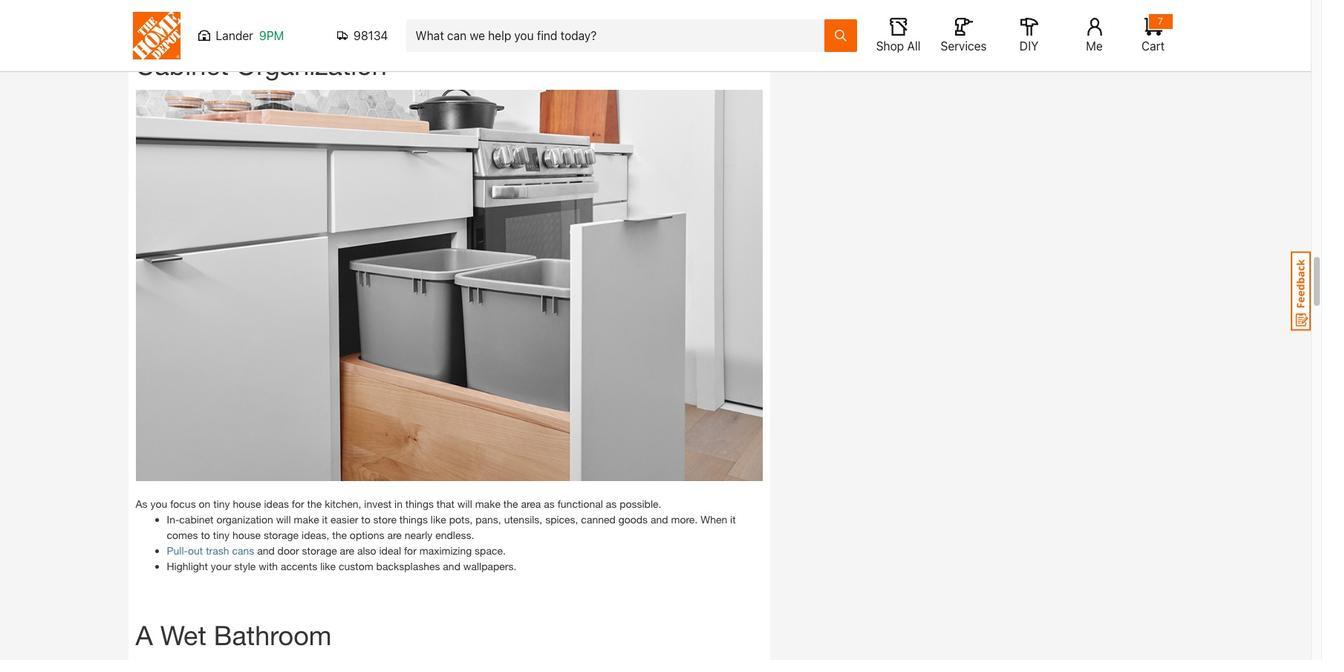 Task type: vqa. For each thing, say whether or not it's contained in the screenshot.
10
no



Task type: locate. For each thing, give the bounding box(es) containing it.
will up pots,
[[458, 498, 472, 511]]

pans,
[[476, 514, 501, 526]]

1 vertical spatial storage
[[302, 545, 337, 557]]

services
[[941, 39, 987, 53]]

lander
[[216, 29, 253, 42]]

like
[[431, 514, 447, 526], [320, 560, 336, 573]]

1 horizontal spatial like
[[431, 514, 447, 526]]

as
[[544, 498, 555, 511], [606, 498, 617, 511]]

will
[[458, 498, 472, 511], [276, 514, 291, 526]]

storage down the ideas,
[[302, 545, 337, 557]]

that
[[437, 498, 455, 511]]

comes
[[167, 529, 198, 542]]

it up the ideas,
[[322, 514, 328, 526]]

wallpapers.
[[464, 560, 517, 573]]

the home depot logo image
[[133, 12, 180, 59]]

and up with
[[257, 545, 275, 557]]

for
[[292, 498, 304, 511], [404, 545, 417, 557]]

like left custom
[[320, 560, 336, 573]]

house down organization
[[233, 529, 261, 542]]

diy
[[1020, 39, 1039, 53]]

wet
[[160, 620, 206, 652]]

1 horizontal spatial to
[[361, 514, 371, 526]]

0 horizontal spatial like
[[320, 560, 336, 573]]

functional
[[558, 498, 603, 511]]

pots,
[[449, 514, 473, 526]]

will down ideas
[[276, 514, 291, 526]]

the down easier
[[332, 529, 347, 542]]

a
[[136, 620, 153, 652]]

0 horizontal spatial and
[[257, 545, 275, 557]]

0 horizontal spatial make
[[294, 514, 319, 526]]

bathroom
[[214, 620, 332, 652]]

ideas
[[264, 498, 289, 511]]

feedback link image
[[1292, 251, 1312, 331]]

things up the nearly
[[400, 514, 428, 526]]

1 vertical spatial and
[[257, 545, 275, 557]]

a wet bathroom
[[136, 620, 332, 652]]

0 horizontal spatial as
[[544, 498, 555, 511]]

7
[[1159, 16, 1164, 27]]

as you focus on tiny house ideas for the kitchen, invest in things that will make the area as functional as possible. in-cabinet organization will make it easier to store things like pots, pans, utensils, spices, canned goods and more. when it comes to tiny house storage ideas, the options are nearly endless. pull-out trash cans and door storage are also ideal for maximizing space. highlight your style with accents like custom backsplashes and wallpapers.
[[136, 498, 736, 573]]

door
[[278, 545, 299, 557]]

your
[[211, 560, 231, 573]]

tiny
[[213, 498, 230, 511], [213, 529, 230, 542]]

space.
[[475, 545, 506, 557]]

make up the ideas,
[[294, 514, 319, 526]]

for up backsplashes
[[404, 545, 417, 557]]

as right the area
[[544, 498, 555, 511]]

shop all
[[877, 39, 921, 53]]

with
[[259, 560, 278, 573]]

0 horizontal spatial will
[[276, 514, 291, 526]]

all
[[908, 39, 921, 53]]

0 vertical spatial for
[[292, 498, 304, 511]]

house up organization
[[233, 498, 261, 511]]

and down possible.
[[651, 514, 669, 526]]

nearly
[[405, 529, 433, 542]]

storage up "door"
[[264, 529, 299, 542]]

services button
[[940, 18, 988, 54]]

spices,
[[546, 514, 579, 526]]

endless.
[[436, 529, 474, 542]]

the up utensils, in the left of the page
[[504, 498, 518, 511]]

cabinet
[[136, 49, 229, 81]]

0 vertical spatial house
[[233, 498, 261, 511]]

make up pans,
[[475, 498, 501, 511]]

like down that
[[431, 514, 447, 526]]

1 horizontal spatial and
[[443, 560, 461, 573]]

the left the kitchen,
[[307, 498, 322, 511]]

as
[[136, 498, 148, 511]]

house
[[233, 498, 261, 511], [233, 529, 261, 542]]

highlight
[[167, 560, 208, 573]]

1 horizontal spatial as
[[606, 498, 617, 511]]

cabinet organization
[[136, 49, 387, 81]]

out
[[188, 545, 203, 557]]

1 vertical spatial will
[[276, 514, 291, 526]]

to up 'pull-out trash cans' link
[[201, 529, 210, 542]]

a drawer that slides under a kitchen counter holds two gray trash cans. image
[[136, 90, 763, 482]]

ideas,
[[302, 529, 329, 542]]

0 vertical spatial storage
[[264, 529, 299, 542]]

on
[[199, 498, 211, 511]]

tiny right on
[[213, 498, 230, 511]]

and
[[651, 514, 669, 526], [257, 545, 275, 557], [443, 560, 461, 573]]

2 horizontal spatial and
[[651, 514, 669, 526]]

organization
[[217, 514, 273, 526]]

invest
[[364, 498, 392, 511]]

to up 'options' at the left of the page
[[361, 514, 371, 526]]

1 horizontal spatial it
[[731, 514, 736, 526]]

things right in
[[406, 498, 434, 511]]

0 vertical spatial like
[[431, 514, 447, 526]]

1 vertical spatial are
[[340, 545, 355, 557]]

options
[[350, 529, 385, 542]]

storage
[[264, 529, 299, 542], [302, 545, 337, 557]]

custom
[[339, 560, 374, 573]]

make
[[475, 498, 501, 511], [294, 514, 319, 526]]

1 horizontal spatial for
[[404, 545, 417, 557]]

0 vertical spatial things
[[406, 498, 434, 511]]

are up ideal
[[387, 529, 402, 542]]

to
[[361, 514, 371, 526], [201, 529, 210, 542]]

0 vertical spatial and
[[651, 514, 669, 526]]

1 horizontal spatial will
[[458, 498, 472, 511]]

it
[[322, 514, 328, 526], [731, 514, 736, 526]]

2 it from the left
[[731, 514, 736, 526]]

98134
[[354, 29, 388, 42]]

cart
[[1142, 39, 1165, 53]]

things
[[406, 498, 434, 511], [400, 514, 428, 526]]

me
[[1087, 39, 1103, 53]]

tiny up trash
[[213, 529, 230, 542]]

focus
[[170, 498, 196, 511]]

for right ideas
[[292, 498, 304, 511]]

and down maximizing
[[443, 560, 461, 573]]

1 vertical spatial tiny
[[213, 529, 230, 542]]

are
[[387, 529, 402, 542], [340, 545, 355, 557]]

1 horizontal spatial storage
[[302, 545, 337, 557]]

0 horizontal spatial it
[[322, 514, 328, 526]]

2 vertical spatial and
[[443, 560, 461, 573]]

it right "more. when"
[[731, 514, 736, 526]]

1 vertical spatial to
[[201, 529, 210, 542]]

canned
[[581, 514, 616, 526]]

cans
[[232, 545, 254, 557]]

as up canned
[[606, 498, 617, 511]]

0 horizontal spatial storage
[[264, 529, 299, 542]]

cabinet
[[179, 514, 214, 526]]

0 vertical spatial make
[[475, 498, 501, 511]]

more. when
[[671, 514, 728, 526]]

the
[[307, 498, 322, 511], [504, 498, 518, 511], [332, 529, 347, 542]]

1 vertical spatial for
[[404, 545, 417, 557]]

0 vertical spatial to
[[361, 514, 371, 526]]

0 vertical spatial will
[[458, 498, 472, 511]]

2 horizontal spatial the
[[504, 498, 518, 511]]

1 horizontal spatial are
[[387, 529, 402, 542]]

are up custom
[[340, 545, 355, 557]]

goods
[[619, 514, 648, 526]]



Task type: describe. For each thing, give the bounding box(es) containing it.
lander 9pm
[[216, 29, 284, 42]]

accents
[[281, 560, 318, 573]]

diy button
[[1006, 18, 1053, 54]]

style
[[234, 560, 256, 573]]

also
[[357, 545, 376, 557]]

pull-out trash cans link
[[167, 545, 254, 557]]

area
[[521, 498, 541, 511]]

me button
[[1071, 18, 1119, 54]]

1 vertical spatial make
[[294, 514, 319, 526]]

1 as from the left
[[544, 498, 555, 511]]

shop
[[877, 39, 905, 53]]

1 it from the left
[[322, 514, 328, 526]]

2 as from the left
[[606, 498, 617, 511]]

1 vertical spatial like
[[320, 560, 336, 573]]

utensils,
[[504, 514, 543, 526]]

0 vertical spatial are
[[387, 529, 402, 542]]

organization
[[236, 49, 387, 81]]

0 horizontal spatial to
[[201, 529, 210, 542]]

0 horizontal spatial are
[[340, 545, 355, 557]]

1 vertical spatial house
[[233, 529, 261, 542]]

you
[[150, 498, 167, 511]]

in
[[395, 498, 403, 511]]

possible.
[[620, 498, 662, 511]]

9pm
[[259, 29, 284, 42]]

0 horizontal spatial for
[[292, 498, 304, 511]]

1 vertical spatial things
[[400, 514, 428, 526]]

easier
[[331, 514, 358, 526]]

maximizing
[[420, 545, 472, 557]]

trash
[[206, 545, 229, 557]]

pull-
[[167, 545, 188, 557]]

backsplashes
[[376, 560, 440, 573]]

kitchen,
[[325, 498, 361, 511]]

What can we help you find today? search field
[[416, 20, 824, 51]]

cart 7
[[1142, 16, 1165, 53]]

1 horizontal spatial make
[[475, 498, 501, 511]]

in-
[[167, 514, 179, 526]]

store
[[373, 514, 397, 526]]

ideal
[[379, 545, 401, 557]]

98134 button
[[337, 28, 388, 43]]

0 horizontal spatial the
[[307, 498, 322, 511]]

shop all button
[[875, 18, 923, 54]]

1 horizontal spatial the
[[332, 529, 347, 542]]

0 vertical spatial tiny
[[213, 498, 230, 511]]



